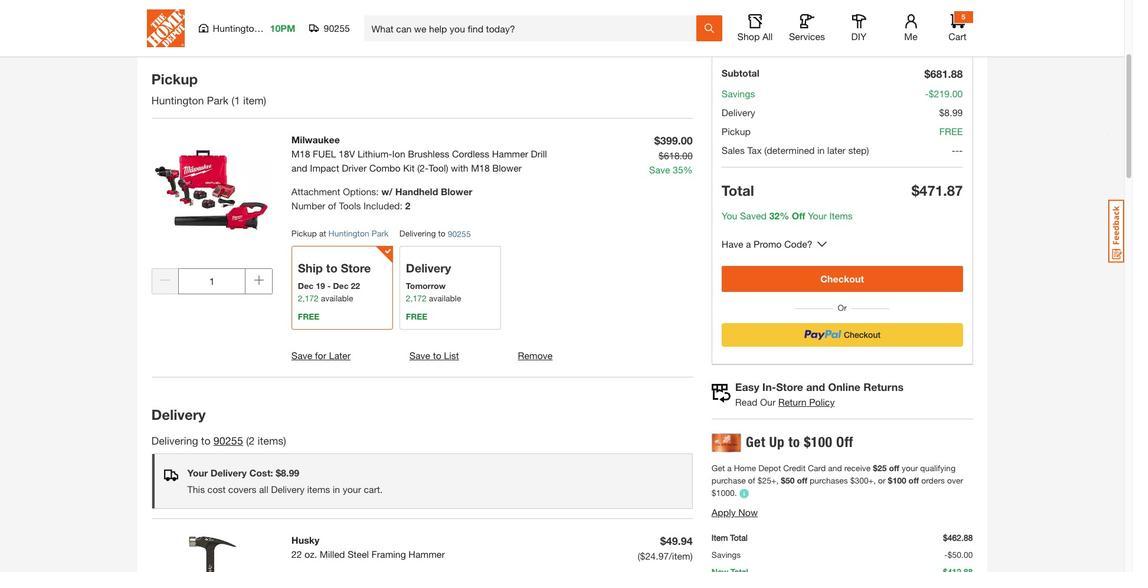 Task type: locate. For each thing, give the bounding box(es) containing it.
0 horizontal spatial blower
[[441, 186, 473, 197]]

milwaukee
[[292, 134, 340, 145]]

your
[[722, 30, 753, 46], [808, 210, 827, 221], [187, 468, 208, 479]]

1 horizontal spatial available
[[429, 294, 461, 304]]

.
[[380, 484, 383, 495]]

1 horizontal spatial 2
[[405, 200, 410, 212]]

1 vertical spatial hammer
[[409, 549, 445, 560]]

1 horizontal spatial a
[[746, 238, 751, 250]]

blower down with
[[441, 186, 473, 197]]

you
[[722, 210, 738, 221]]

) right "1"
[[264, 94, 266, 107]]

and inside milwaukee m18 fuel 18v lithium-ion brushless cordless hammer drill and impact driver combo kit (2-tool) with m18 blower
[[292, 163, 307, 174]]

huntington park button
[[329, 229, 389, 239]]

$681.88
[[925, 67, 963, 80]]

1 vertical spatial blower
[[441, 186, 473, 197]]

0 vertical spatial $8.99
[[939, 107, 963, 118]]

savings down subtotal
[[722, 88, 755, 99]]

park left 90255 button
[[262, 22, 281, 34]]

m18 down cordless
[[471, 163, 490, 174]]

90255 link up cost
[[214, 435, 243, 448]]

get up to $100 off
[[746, 434, 854, 451]]

0 horizontal spatial huntington
[[151, 94, 204, 107]]

2 vertical spatial your
[[187, 468, 208, 479]]

save left "list"
[[409, 350, 430, 361]]

combo
[[369, 163, 401, 174]]

pickup up huntington park ( 1 item ) at the top left of page
[[151, 71, 198, 88]]

0 vertical spatial get
[[746, 434, 766, 451]]

1 vertical spatial item
[[712, 533, 728, 543]]

policy
[[809, 397, 835, 408]]

90255 right '10pm'
[[324, 22, 350, 34]]

1 vertical spatial $8.99
[[276, 468, 299, 479]]

s
[[848, 210, 853, 221], [278, 435, 284, 448]]

$25+,
[[758, 476, 779, 486]]

item right "1"
[[243, 94, 264, 107]]

your inside your delivery cost: $8.99 this cost covers all delivery items in your cart .
[[187, 468, 208, 479]]

2 down 'handheld' on the top left of page
[[405, 200, 410, 212]]

get left up
[[746, 434, 766, 451]]

free down "19"
[[298, 312, 320, 322]]

1 horizontal spatial free
[[406, 312, 428, 322]]

code?
[[784, 238, 813, 250]]

$100
[[804, 434, 833, 451], [888, 476, 907, 486]]

0 horizontal spatial available
[[321, 294, 353, 304]]

hammer right framing
[[409, 549, 445, 560]]

item
[[830, 210, 848, 221], [712, 533, 728, 543]]

$8.99 down $219.00
[[939, 107, 963, 118]]

of inside attachment options : w/ handheld blower number of tools included : 2
[[328, 200, 336, 212]]

alert containing your delivery cost:
[[151, 454, 693, 510]]

get up purchase
[[712, 463, 725, 473]]

checkout
[[821, 273, 864, 285]]

2 horizontal spatial )
[[690, 551, 693, 562]]

2 vertical spatial park
[[372, 229, 389, 239]]

22 inside ship to store dec 19 - dec 22 2,172 available
[[351, 281, 360, 291]]

to for delivering to 90255
[[438, 229, 446, 239]]

decrement image
[[160, 276, 170, 285]]

90255 up "delivery tomorrow 2,172 available" in the left of the page
[[448, 229, 471, 239]]

2,172 inside "delivery tomorrow 2,172 available"
[[406, 294, 427, 304]]

0 vertical spatial of
[[328, 200, 336, 212]]

park
[[262, 22, 281, 34], [207, 94, 229, 107], [372, 229, 389, 239]]

free for 2,172
[[406, 312, 428, 322]]

free
[[940, 126, 963, 137], [298, 312, 320, 322], [406, 312, 428, 322]]

get for get a home depot credit card and receive $25 off
[[712, 463, 725, 473]]

0 vertical spatial 90255
[[324, 22, 350, 34]]

get
[[746, 434, 766, 451], [712, 463, 725, 473]]

with
[[451, 163, 469, 174]]

blower inside attachment options : w/ handheld blower number of tools included : 2
[[441, 186, 473, 197]]

0 vertical spatial in
[[818, 145, 825, 156]]

store for to
[[341, 262, 371, 275]]

off right $25
[[889, 463, 900, 473]]

delivery up cost
[[211, 468, 247, 479]]

2,172 down tomorrow
[[406, 294, 427, 304]]

and
[[292, 163, 307, 174], [806, 381, 825, 394], [828, 463, 842, 473]]

(
[[232, 94, 234, 107], [246, 435, 249, 448], [638, 551, 640, 562]]

delivering down 'handheld' on the top left of page
[[400, 229, 436, 239]]

1 vertical spatial in
[[333, 484, 340, 495]]

delivery tomorrow 2,172 available
[[406, 262, 461, 304]]

apply now link
[[712, 507, 758, 518]]

0 horizontal spatial 90255
[[214, 435, 243, 448]]

0 vertical spatial off
[[792, 210, 805, 221]]

1 2,172 from the left
[[298, 294, 319, 304]]

90255 inside delivering to 90255
[[448, 229, 471, 239]]

22 left oz.
[[292, 549, 302, 560]]

0 vertical spatial 2
[[405, 200, 410, 212]]

1 horizontal spatial park
[[262, 22, 281, 34]]

orders
[[922, 476, 945, 486]]

to up this
[[201, 435, 211, 448]]

1 vertical spatial park
[[207, 94, 229, 107]]

2 horizontal spatial park
[[372, 229, 389, 239]]

apply now
[[712, 507, 758, 518]]

-$219.00
[[925, 88, 963, 99]]

to right the ship
[[326, 262, 338, 275]]

0 vertical spatial :
[[376, 186, 379, 197]]

blower
[[493, 163, 522, 174], [441, 186, 473, 197]]

0 horizontal spatial and
[[292, 163, 307, 174]]

brushless
[[408, 148, 449, 160]]

for
[[315, 350, 326, 361]]

product image
[[151, 133, 273, 254], [151, 534, 273, 573]]

1 available from the left
[[321, 294, 353, 304]]

0 vertical spatial and
[[292, 163, 307, 174]]

2 inside attachment options : w/ handheld blower number of tools included : 2
[[405, 200, 410, 212]]

1 horizontal spatial (
[[246, 435, 249, 448]]

cart
[[949, 31, 967, 42]]

1 vertical spatial 90255 link
[[214, 435, 243, 448]]

0 horizontal spatial off
[[792, 210, 805, 221]]

store inside ship to store dec 19 - dec 22 2,172 available
[[341, 262, 371, 275]]

0 horizontal spatial $100
[[804, 434, 833, 451]]

0 vertical spatial a
[[746, 238, 751, 250]]

apply
[[712, 507, 736, 518]]

1 horizontal spatial of
[[748, 476, 755, 486]]

1 vertical spatial and
[[806, 381, 825, 394]]

park down included
[[372, 229, 389, 239]]

$100 right or
[[888, 476, 907, 486]]

and up purchases
[[828, 463, 842, 473]]

1 horizontal spatial save
[[409, 350, 430, 361]]

to left "list"
[[433, 350, 441, 361]]

1 horizontal spatial item
[[830, 210, 848, 221]]

2,172 down "19"
[[298, 294, 319, 304]]

m18 down milwaukee
[[292, 148, 310, 160]]

1 horizontal spatial hammer
[[492, 148, 528, 160]]

to for save to list
[[433, 350, 441, 361]]

total down apply now link
[[730, 533, 748, 543]]

tomorrow
[[406, 281, 446, 291]]

off right 32% on the top right of the page
[[792, 210, 805, 221]]

1 vertical spatial a
[[727, 463, 732, 473]]

2 product image from the top
[[151, 534, 273, 573]]

90255 link
[[448, 228, 471, 240], [214, 435, 243, 448]]

2 vertical spatial )
[[690, 551, 693, 562]]

90255 link up "delivery tomorrow 2,172 available" in the left of the page
[[448, 228, 471, 240]]

2 horizontal spatial free
[[940, 126, 963, 137]]

1 horizontal spatial s
[[848, 210, 853, 221]]

1 horizontal spatial in
[[818, 145, 825, 156]]

2 2,172 from the left
[[406, 294, 427, 304]]

1 vertical spatial s
[[278, 435, 284, 448]]

lithium-
[[358, 148, 392, 160]]

pickup left at on the top left of the page
[[292, 229, 317, 239]]

a right the have
[[746, 238, 751, 250]]

dec right "19"
[[333, 281, 349, 291]]

items
[[307, 484, 330, 495]]

available down tomorrow
[[429, 294, 461, 304]]

free for store
[[298, 312, 320, 322]]

item up cost:
[[258, 435, 278, 448]]

off
[[889, 463, 900, 473], [797, 476, 808, 486], [909, 476, 919, 486]]

1 vertical spatial 90255
[[448, 229, 471, 239]]

save inside save for later button
[[292, 350, 312, 361]]

huntington for huntington park
[[213, 22, 260, 34]]

your up this
[[187, 468, 208, 479]]

1 horizontal spatial huntington
[[213, 22, 260, 34]]

handheld
[[395, 186, 438, 197]]

- $50.00
[[945, 550, 973, 560]]

1 vertical spatial 22
[[292, 549, 302, 560]]

savings down item total
[[712, 550, 741, 560]]

a
[[746, 238, 751, 250], [727, 463, 732, 473]]

2 horizontal spatial off
[[909, 476, 919, 486]]

1 horizontal spatial delivering
[[400, 229, 436, 239]]

None text field
[[178, 268, 246, 294]]

: down 'handheld' on the top left of page
[[400, 200, 403, 212]]

0 horizontal spatial free
[[298, 312, 320, 322]]

alert
[[151, 454, 693, 510]]

0 horizontal spatial 2
[[249, 435, 255, 448]]

park left "1"
[[207, 94, 229, 107]]

to inside ship to store dec 19 - dec 22 2,172 available
[[326, 262, 338, 275]]

delivery up delivering to 90255 ( 2 item s )
[[151, 407, 206, 423]]

read
[[735, 397, 758, 408]]

1 horizontal spatial 2,172
[[406, 294, 427, 304]]

your for your order
[[722, 30, 753, 46]]

delivery up tomorrow
[[406, 262, 451, 275]]

1 vertical spatial total
[[730, 533, 748, 543]]

in inside your delivery cost: $8.99 this cost covers all delivery items in your cart .
[[333, 484, 340, 495]]

in left "later"
[[818, 145, 825, 156]]

and up policy
[[806, 381, 825, 394]]

1 vertical spatial store
[[776, 381, 803, 394]]

your left cart
[[343, 484, 361, 495]]

$1000.
[[712, 488, 737, 498]]

off down get a home depot credit card and receive $25 off
[[797, 476, 808, 486]]

later
[[827, 145, 846, 156]]

purchase
[[712, 476, 746, 486]]

dec left "19"
[[298, 281, 314, 291]]

delivering for delivering to 90255
[[400, 229, 436, 239]]

5
[[962, 12, 966, 21]]

2 horizontal spatial your
[[808, 210, 827, 221]]

cost
[[208, 484, 226, 495]]

1 vertical spatial )
[[284, 435, 286, 448]]

2 horizontal spatial 90255
[[448, 229, 471, 239]]

1 vertical spatial product image
[[151, 534, 273, 573]]

in right items
[[333, 484, 340, 495]]

available
[[321, 294, 353, 304], [429, 294, 461, 304]]

0 horizontal spatial s
[[278, 435, 284, 448]]

: left w/
[[376, 186, 379, 197]]

save for later
[[292, 350, 351, 361]]

-
[[925, 88, 929, 99], [952, 145, 956, 156], [956, 145, 959, 156], [959, 145, 963, 156], [327, 281, 331, 291], [945, 550, 948, 560]]

get for get up to $100 off
[[746, 434, 766, 451]]

1 vertical spatial $100
[[888, 476, 907, 486]]

off
[[792, 210, 805, 221], [836, 434, 854, 451]]

10pm
[[270, 22, 295, 34]]

0 horizontal spatial dec
[[298, 281, 314, 291]]

22
[[351, 281, 360, 291], [292, 549, 302, 560]]

$100 up card at right
[[804, 434, 833, 451]]

$8.99 right cost:
[[276, 468, 299, 479]]

to inside delivering to 90255
[[438, 229, 446, 239]]

1 vertical spatial of
[[748, 476, 755, 486]]

your left qualifying
[[902, 463, 918, 473]]

free up ---
[[940, 126, 963, 137]]

2
[[405, 200, 410, 212], [249, 435, 255, 448]]

our
[[760, 397, 776, 408]]

savings
[[722, 88, 755, 99], [712, 550, 741, 560]]

over
[[947, 476, 963, 486]]

0 horizontal spatial $8.99
[[276, 468, 299, 479]]

your left all
[[722, 30, 753, 46]]

save for save to list
[[409, 350, 430, 361]]

services
[[789, 31, 825, 42]]

huntington
[[213, 22, 260, 34], [151, 94, 204, 107], [329, 229, 369, 239]]

1 horizontal spatial dec
[[333, 281, 349, 291]]

0 vertical spatial $100
[[804, 434, 833, 451]]

2 vertical spatial 90255
[[214, 435, 243, 448]]

90255 for delivering to 90255
[[448, 229, 471, 239]]

) up your delivery cost: $8.99 this cost covers all delivery items in your cart .
[[284, 435, 286, 448]]

credit card icon image
[[712, 434, 741, 453]]

22 inside husky 22 oz. milled steel framing hammer
[[292, 549, 302, 560]]

0 vertical spatial savings
[[722, 88, 755, 99]]

0 horizontal spatial 22
[[292, 549, 302, 560]]

save down $618.00
[[649, 164, 670, 176]]

delivery inside "delivery tomorrow 2,172 available"
[[406, 262, 451, 275]]

of left tools on the top left of the page
[[328, 200, 336, 212]]

huntington park
[[213, 22, 281, 34]]

0 vertical spatial your
[[902, 463, 918, 473]]

off left orders
[[909, 476, 919, 486]]

off up receive
[[836, 434, 854, 451]]

32%
[[769, 210, 789, 221]]

1 horizontal spatial $100
[[888, 476, 907, 486]]

2 dec from the left
[[333, 281, 349, 291]]

0 vertical spatial product image
[[151, 133, 273, 254]]

0 horizontal spatial delivering
[[151, 435, 198, 448]]

blower right with
[[493, 163, 522, 174]]

available down "19"
[[321, 294, 353, 304]]

2 up cost:
[[249, 435, 255, 448]]

and left impact
[[292, 163, 307, 174]]

huntington park ( 1 item )
[[151, 94, 269, 107]]

2 available from the left
[[429, 294, 461, 304]]

w/
[[381, 186, 393, 197]]

store up return
[[776, 381, 803, 394]]

pickup up sales
[[722, 126, 751, 137]]

delivery up sales
[[722, 107, 755, 118]]

store inside easy in-store and online returns read our return policy
[[776, 381, 803, 394]]

0 vertical spatial (
[[232, 94, 234, 107]]

0 horizontal spatial park
[[207, 94, 229, 107]]

0 vertical spatial )
[[264, 94, 266, 107]]

0 horizontal spatial get
[[712, 463, 725, 473]]

0 vertical spatial store
[[341, 262, 371, 275]]

(determined
[[764, 145, 815, 156]]

delivering inside delivering to 90255
[[400, 229, 436, 239]]

) down $49.94
[[690, 551, 693, 562]]

0 horizontal spatial :
[[376, 186, 379, 197]]

0 vertical spatial park
[[262, 22, 281, 34]]

total up you
[[722, 182, 754, 199]]

1 dec from the left
[[298, 281, 314, 291]]

to
[[438, 229, 446, 239], [326, 262, 338, 275], [433, 350, 441, 361], [789, 434, 800, 451], [201, 435, 211, 448]]

$24.97/item
[[640, 551, 690, 562]]

save
[[649, 164, 670, 176], [292, 350, 312, 361], [409, 350, 430, 361]]

pickup
[[151, 71, 198, 88], [722, 126, 751, 137], [292, 229, 317, 239]]

have a promo code? link
[[722, 237, 813, 252]]

a up purchase
[[727, 463, 732, 473]]

delivery right all
[[271, 484, 305, 495]]

$399.00 $618.00 save 35%
[[649, 134, 693, 176]]

of
[[328, 200, 336, 212], [748, 476, 755, 486]]

1 vertical spatial off
[[836, 434, 854, 451]]

available inside ship to store dec 19 - dec 22 2,172 available
[[321, 294, 353, 304]]

delivering
[[400, 229, 436, 239], [151, 435, 198, 448]]

to down 'handheld' on the top left of page
[[438, 229, 446, 239]]

orders over $1000.
[[712, 476, 963, 498]]

your up code?
[[808, 210, 827, 221]]

0 horizontal spatial pickup
[[151, 71, 198, 88]]

save inside $399.00 $618.00 save 35%
[[649, 164, 670, 176]]

hammer left drill
[[492, 148, 528, 160]]

0 vertical spatial hammer
[[492, 148, 528, 160]]

save left for
[[292, 350, 312, 361]]

checkout button
[[722, 266, 963, 292]]

of down home
[[748, 476, 755, 486]]

2 horizontal spatial huntington
[[329, 229, 369, 239]]

delivering up this
[[151, 435, 198, 448]]

90255 inside 90255 button
[[324, 22, 350, 34]]

90255 up cost
[[214, 435, 243, 448]]

have
[[722, 238, 744, 250]]

to for ship to store dec 19 - dec 22 2,172 available
[[326, 262, 338, 275]]

1 horizontal spatial 90255 link
[[448, 228, 471, 240]]

22 right "19"
[[351, 281, 360, 291]]

in
[[818, 145, 825, 156], [333, 484, 340, 495]]

attachment options : w/ handheld blower number of tools included : 2
[[292, 186, 473, 212]]

0 horizontal spatial in
[[333, 484, 340, 495]]

store down the huntington park button
[[341, 262, 371, 275]]

0 vertical spatial m18
[[292, 148, 310, 160]]

1 vertical spatial huntington
[[151, 94, 204, 107]]

item total
[[712, 533, 748, 543]]

free down tomorrow
[[406, 312, 428, 322]]

now
[[739, 507, 758, 518]]



Task type: describe. For each thing, give the bounding box(es) containing it.
0 horizontal spatial item
[[712, 533, 728, 543]]

$399.00
[[654, 134, 693, 147]]

all
[[259, 484, 268, 495]]

18v
[[339, 148, 355, 160]]

delivering for delivering to 90255 ( 2 item s )
[[151, 435, 198, 448]]

cordless
[[452, 148, 490, 160]]

milwaukee m18 fuel 18v lithium-ion brushless cordless hammer drill and impact driver combo kit (2-tool) with m18 blower
[[292, 134, 547, 174]]

35%
[[673, 164, 693, 176]]

number
[[292, 200, 325, 212]]

your for your delivery cost: $8.99 this cost covers all delivery items in your cart .
[[187, 468, 208, 479]]

1 vertical spatial pickup
[[722, 126, 751, 137]]

tax
[[748, 145, 762, 156]]

$471.87
[[912, 182, 963, 199]]

19
[[316, 281, 325, 291]]

or
[[833, 303, 852, 313]]

$50
[[781, 476, 795, 486]]

oz.
[[305, 549, 317, 560]]

to for delivering to 90255 ( 2 item s )
[[201, 435, 211, 448]]

$300+,
[[850, 476, 876, 486]]

$8.99 inside your delivery cost: $8.99 this cost covers all delivery items in your cart .
[[276, 468, 299, 479]]

home
[[734, 463, 756, 473]]

remove button
[[518, 349, 553, 363]]

this
[[187, 484, 205, 495]]

card
[[808, 463, 826, 473]]

online
[[828, 381, 861, 394]]

1 vertical spatial 2
[[249, 435, 255, 448]]

your inside your delivery cost: $8.99 this cost covers all delivery items in your cart .
[[343, 484, 361, 495]]

hammer inside milwaukee m18 fuel 18v lithium-ion brushless cordless hammer drill and impact driver combo kit (2-tool) with m18 blower
[[492, 148, 528, 160]]

your inside your qualifying purchase of $25+,
[[902, 463, 918, 473]]

$25
[[873, 463, 887, 473]]

0 vertical spatial item
[[243, 94, 264, 107]]

1 vertical spatial savings
[[712, 550, 741, 560]]

options
[[343, 186, 376, 197]]

1 product image from the top
[[151, 133, 273, 254]]

1 horizontal spatial $8.99
[[939, 107, 963, 118]]

2 vertical spatial huntington
[[329, 229, 369, 239]]

available inside "delivery tomorrow 2,172 available"
[[429, 294, 461, 304]]

0 horizontal spatial (
[[232, 94, 234, 107]]

impact
[[310, 163, 339, 174]]

$618.00
[[659, 150, 693, 161]]

delivering to 90255
[[400, 229, 471, 239]]

drill
[[531, 148, 547, 160]]

later
[[329, 350, 351, 361]]

2 horizontal spatial and
[[828, 463, 842, 473]]

up
[[769, 434, 785, 451]]

kit
[[403, 163, 415, 174]]

covers
[[228, 484, 257, 495]]

s for item
[[848, 210, 853, 221]]

qualifying
[[920, 463, 956, 473]]

diy
[[852, 31, 867, 42]]

tool)
[[429, 163, 448, 174]]

of inside your qualifying purchase of $25+,
[[748, 476, 755, 486]]

husky
[[292, 535, 320, 546]]

all
[[763, 31, 773, 42]]

a for get
[[727, 463, 732, 473]]

0 vertical spatial item
[[830, 210, 848, 221]]

me button
[[892, 14, 930, 43]]

1 horizontal spatial off
[[889, 463, 900, 473]]

get a home depot credit card and receive $25 off
[[712, 463, 900, 473]]

increment image
[[254, 276, 264, 285]]

saved
[[740, 210, 767, 221]]

2,172 inside ship to store dec 19 - dec 22 2,172 available
[[298, 294, 319, 304]]

save to list
[[409, 350, 459, 361]]

step)
[[848, 145, 869, 156]]

1 horizontal spatial pickup
[[292, 229, 317, 239]]

subtotal
[[722, 67, 760, 79]]

tools
[[339, 200, 361, 212]]

$49.94
[[660, 535, 693, 548]]

1 vertical spatial item
[[258, 435, 278, 448]]

What can we help you find today? search field
[[372, 16, 696, 41]]

1 horizontal spatial :
[[400, 200, 403, 212]]

huntington for huntington park ( 1 item )
[[151, 94, 204, 107]]

framing
[[372, 549, 406, 560]]

included
[[364, 200, 400, 212]]

feedback link image
[[1109, 200, 1124, 263]]

0 horizontal spatial )
[[264, 94, 266, 107]]

( inside $49.94 ( $24.97/item )
[[638, 551, 640, 562]]

in-
[[763, 381, 776, 394]]

ion
[[392, 148, 405, 160]]

at
[[319, 229, 326, 239]]

save for save for later
[[292, 350, 312, 361]]

easy
[[735, 381, 760, 394]]

park for huntington park ( 1 item )
[[207, 94, 229, 107]]

1 vertical spatial m18
[[471, 163, 490, 174]]

pickup at huntington park
[[292, 229, 389, 239]]

s for item
[[278, 435, 284, 448]]

90255 for delivering to 90255 ( 2 item s )
[[214, 435, 243, 448]]

driver
[[342, 163, 367, 174]]

the home depot logo image
[[147, 9, 184, 47]]

$49.94 ( $24.97/item )
[[638, 535, 693, 562]]

blower inside milwaukee m18 fuel 18v lithium-ion brushless cordless hammer drill and impact driver combo kit (2-tool) with m18 blower
[[493, 163, 522, 174]]

your qualifying purchase of $25+,
[[712, 463, 956, 486]]

ship to store dec 19 - dec 22 2,172 available
[[298, 262, 371, 304]]

receive
[[844, 463, 871, 473]]

to right up
[[789, 434, 800, 451]]

1 horizontal spatial )
[[284, 435, 286, 448]]

remove
[[518, 350, 553, 361]]

credit offer details image
[[739, 490, 749, 499]]

save for later button
[[292, 349, 351, 363]]

0 horizontal spatial 90255 link
[[214, 435, 243, 448]]

milled
[[320, 549, 345, 560]]

ship
[[298, 262, 323, 275]]

0 vertical spatial 90255 link
[[448, 228, 471, 240]]

---
[[952, 145, 963, 156]]

promo
[[754, 238, 782, 250]]

order
[[756, 30, 795, 46]]

) inside $49.94 ( $24.97/item )
[[690, 551, 693, 562]]

store for in-
[[776, 381, 803, 394]]

fuel
[[313, 148, 336, 160]]

attachment
[[292, 186, 340, 197]]

and inside easy in-store and online returns read our return policy
[[806, 381, 825, 394]]

cart 5
[[949, 12, 967, 42]]

hammer inside husky 22 oz. milled steel framing hammer
[[409, 549, 445, 560]]

delivering to 90255 ( 2 item s )
[[151, 435, 286, 448]]

- inside ship to store dec 19 - dec 22 2,172 available
[[327, 281, 331, 291]]

your delivery cost: $8.99 this cost covers all delivery items in your cart .
[[187, 468, 383, 495]]

$50.00
[[948, 550, 973, 560]]

cost:
[[249, 468, 273, 479]]

husky 22 oz. milled steel framing hammer
[[292, 535, 445, 560]]

park for huntington park
[[262, 22, 281, 34]]

credit
[[783, 463, 806, 473]]

easy in-store and online returns read our return policy
[[735, 381, 904, 408]]

(2-
[[417, 163, 429, 174]]

sales tax (determined in later step)
[[722, 145, 869, 156]]

0 vertical spatial total
[[722, 182, 754, 199]]

0 horizontal spatial m18
[[292, 148, 310, 160]]

0 horizontal spatial off
[[797, 476, 808, 486]]

you saved 32% off your item s
[[722, 210, 853, 221]]

a for have
[[746, 238, 751, 250]]

0 vertical spatial pickup
[[151, 71, 198, 88]]

$50 off purchases $300+, or $100 off
[[781, 476, 919, 486]]



Task type: vqa. For each thing, say whether or not it's contained in the screenshot.
(cu. associated with 13.9 cu ft
no



